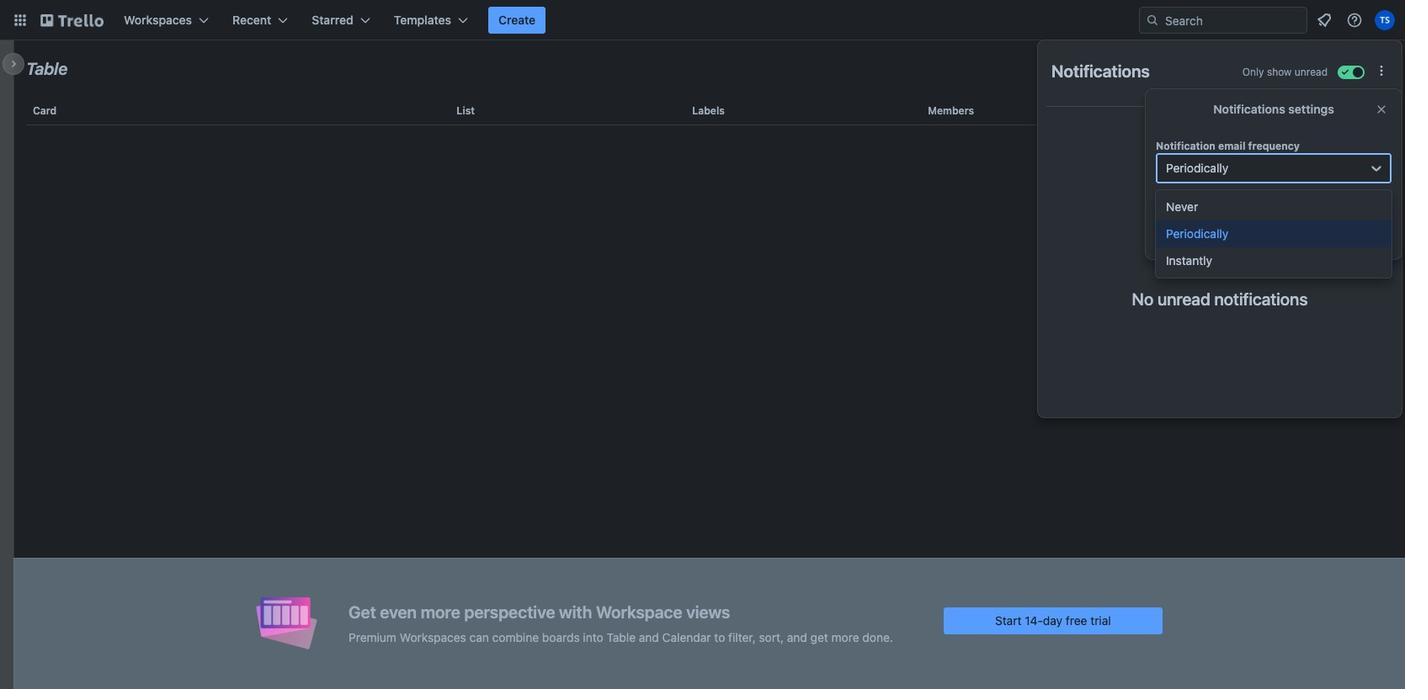 Task type: vqa. For each thing, say whether or not it's contained in the screenshot.
rightmost the Workspaces
yes



Task type: describe. For each thing, give the bounding box(es) containing it.
notification
[[1183, 220, 1244, 234]]

open information menu image
[[1347, 12, 1364, 29]]

0 vertical spatial settings
[[1289, 102, 1335, 116]]

1 horizontal spatial more
[[832, 631, 860, 645]]

frequency
[[1249, 140, 1301, 152]]

day
[[1044, 614, 1063, 628]]

combine
[[492, 631, 539, 645]]

labels
[[693, 104, 725, 117]]

templates button
[[384, 7, 478, 34]]

Search field
[[1160, 8, 1307, 33]]

members button
[[922, 91, 1157, 131]]

2 and from the left
[[787, 631, 808, 645]]

Table text field
[[26, 53, 68, 85]]

calendar
[[663, 631, 711, 645]]

can
[[470, 631, 489, 645]]

allow desktop notifications
[[1167, 193, 1313, 207]]

1 and from the left
[[639, 631, 659, 645]]

search image
[[1146, 13, 1160, 27]]

trial
[[1091, 614, 1112, 628]]

0 horizontal spatial more
[[421, 603, 461, 622]]

start
[[996, 614, 1022, 628]]

notifications for notifications
[[1052, 61, 1150, 81]]

get
[[811, 631, 829, 645]]

members
[[928, 104, 975, 117]]

start 14-day free trial link
[[944, 608, 1163, 635]]

desktop
[[1199, 193, 1243, 207]]

14-
[[1025, 614, 1044, 628]]

views
[[687, 603, 731, 622]]

1 vertical spatial settings
[[1247, 220, 1291, 234]]

get
[[349, 603, 376, 622]]

primary element
[[0, 0, 1406, 40]]

notification
[[1157, 140, 1216, 152]]

get even more perspective with workspace views premium workspaces can combine boards into table and calendar to filter, sort, and get more done.
[[349, 603, 894, 645]]

list
[[457, 104, 475, 117]]

card button
[[26, 91, 450, 131]]

notifications for no unread notifications
[[1215, 290, 1309, 309]]

email
[[1219, 140, 1246, 152]]

card
[[33, 104, 57, 117]]

only show unread
[[1243, 66, 1328, 78]]

never
[[1167, 200, 1199, 214]]

no unread notifications
[[1133, 290, 1309, 309]]

0 horizontal spatial unread
[[1158, 290, 1211, 309]]

taco image
[[1176, 151, 1266, 263]]

recent button
[[222, 7, 298, 34]]

free
[[1066, 614, 1088, 628]]

done.
[[863, 631, 894, 645]]

row inside table
[[26, 91, 1393, 131]]



Task type: locate. For each thing, give the bounding box(es) containing it.
1 vertical spatial table
[[607, 631, 636, 645]]

2 periodically from the top
[[1167, 227, 1229, 241]]

table containing card
[[13, 91, 1406, 690]]

more right even
[[421, 603, 461, 622]]

table
[[13, 91, 1406, 690]]

0 vertical spatial workspaces
[[124, 13, 192, 27]]

1 horizontal spatial workspaces
[[400, 631, 467, 645]]

notifications inside 'button'
[[1246, 193, 1313, 207]]

unread
[[1295, 66, 1328, 78], [1158, 290, 1211, 309]]

even
[[380, 603, 417, 622]]

0 vertical spatial periodically
[[1167, 161, 1229, 175]]

into
[[583, 631, 604, 645]]

0 notifications image
[[1315, 10, 1335, 30]]

workspaces
[[124, 13, 192, 27], [400, 631, 467, 645]]

instantly
[[1167, 254, 1213, 268]]

1 vertical spatial notifications
[[1214, 102, 1286, 116]]

recent
[[233, 13, 271, 27]]

table inside get even more perspective with workspace views premium workspaces can combine boards into table and calendar to filter, sort, and get more done.
[[607, 631, 636, 645]]

settings down only show unread
[[1289, 102, 1335, 116]]

notifications up the all notification settings link
[[1246, 193, 1313, 207]]

1 vertical spatial unread
[[1158, 290, 1211, 309]]

workspaces button
[[114, 7, 219, 34]]

1 periodically from the top
[[1167, 161, 1229, 175]]

1 horizontal spatial and
[[787, 631, 808, 645]]

more right get
[[832, 631, 860, 645]]

0 horizontal spatial and
[[639, 631, 659, 645]]

0 vertical spatial table
[[26, 59, 68, 78]]

1 horizontal spatial unread
[[1295, 66, 1328, 78]]

all notification settings
[[1167, 220, 1291, 234]]

starred button
[[302, 7, 380, 34]]

to
[[715, 631, 726, 645]]

filters
[[1350, 61, 1385, 76]]

boards
[[542, 631, 580, 645]]

0 horizontal spatial workspaces
[[124, 13, 192, 27]]

create
[[499, 13, 536, 27]]

perspective
[[464, 603, 556, 622]]

start 14-day free trial
[[996, 614, 1112, 628]]

and
[[639, 631, 659, 645], [787, 631, 808, 645]]

1 vertical spatial periodically
[[1167, 227, 1229, 241]]

labels button
[[686, 91, 922, 131]]

only
[[1243, 66, 1265, 78]]

0 vertical spatial notifications
[[1246, 193, 1313, 207]]

notifications down search icon
[[1052, 61, 1150, 81]]

create button
[[489, 7, 546, 34]]

premium
[[349, 631, 397, 645]]

row
[[26, 91, 1393, 131]]

more
[[421, 603, 461, 622], [832, 631, 860, 645]]

table right into
[[607, 631, 636, 645]]

row containing card
[[26, 91, 1393, 131]]

back to home image
[[40, 7, 104, 34]]

tara schultz (taraschultz7) image
[[1376, 10, 1396, 30]]

notifications down only at right
[[1214, 102, 1286, 116]]

periodically down notification
[[1167, 161, 1229, 175]]

0 horizontal spatial table
[[26, 59, 68, 78]]

0 vertical spatial unread
[[1295, 66, 1328, 78]]

table up card in the left of the page
[[26, 59, 68, 78]]

notifications settings
[[1214, 102, 1335, 116]]

notifications
[[1052, 61, 1150, 81], [1214, 102, 1286, 116]]

all notification settings link
[[1157, 214, 1391, 241]]

no
[[1133, 290, 1154, 309]]

0 vertical spatial notifications
[[1052, 61, 1150, 81]]

unread right show
[[1295, 66, 1328, 78]]

workspaces inside get even more perspective with workspace views premium workspaces can combine boards into table and calendar to filter, sort, and get more done.
[[400, 631, 467, 645]]

table
[[26, 59, 68, 78], [607, 631, 636, 645]]

notifications
[[1246, 193, 1313, 207], [1215, 290, 1309, 309]]

periodically
[[1167, 161, 1229, 175], [1167, 227, 1229, 241]]

with
[[559, 603, 592, 622]]

templates
[[394, 13, 452, 27]]

sort,
[[759, 631, 784, 645]]

allow
[[1167, 193, 1196, 207]]

workspace
[[596, 603, 683, 622]]

close popover image
[[1376, 103, 1389, 116]]

filter,
[[729, 631, 756, 645]]

filters button
[[1325, 56, 1390, 83]]

1 vertical spatial more
[[832, 631, 860, 645]]

settings
[[1289, 102, 1335, 116], [1247, 220, 1291, 234]]

list button
[[450, 91, 686, 131]]

workspaces inside popup button
[[124, 13, 192, 27]]

all
[[1167, 220, 1180, 234]]

notifications for allow desktop notifications
[[1246, 193, 1313, 207]]

notification email frequency
[[1157, 140, 1301, 152]]

settings down allow desktop notifications 'button'
[[1247, 220, 1291, 234]]

and left get
[[787, 631, 808, 645]]

unread down the instantly
[[1158, 290, 1211, 309]]

periodically up the instantly
[[1167, 227, 1229, 241]]

notifications for notifications settings
[[1214, 102, 1286, 116]]

1 vertical spatial workspaces
[[400, 631, 467, 645]]

notifications down the all notification settings link
[[1215, 290, 1309, 309]]

1 horizontal spatial notifications
[[1214, 102, 1286, 116]]

and down "workspace"
[[639, 631, 659, 645]]

starred
[[312, 13, 354, 27]]

1 horizontal spatial table
[[607, 631, 636, 645]]

0 horizontal spatial notifications
[[1052, 61, 1150, 81]]

show
[[1268, 66, 1293, 78]]

1 vertical spatial notifications
[[1215, 290, 1309, 309]]

0 vertical spatial more
[[421, 603, 461, 622]]

allow desktop notifications button
[[1157, 187, 1392, 214]]



